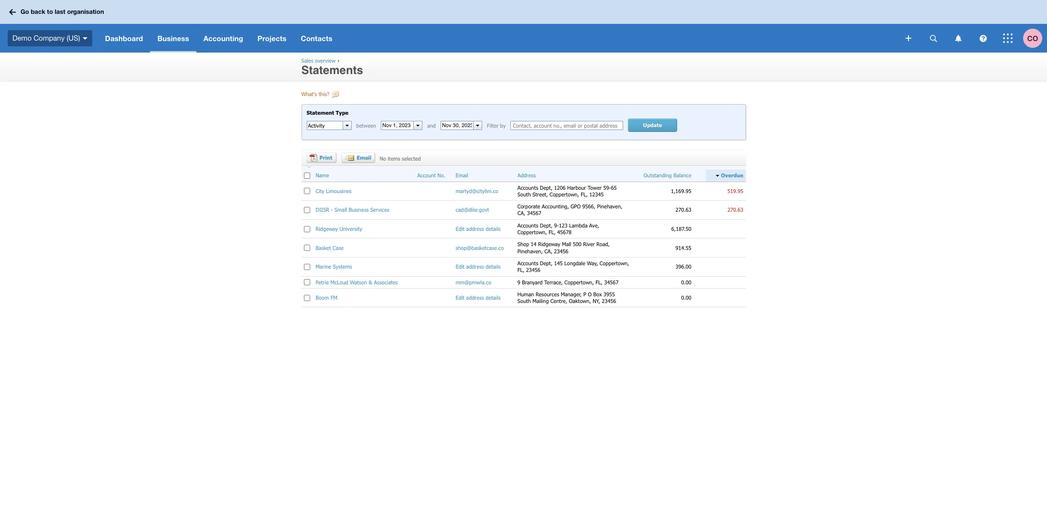 Task type: describe. For each thing, give the bounding box(es) containing it.
address link
[[518, 172, 536, 179]]

and
[[427, 123, 436, 129]]

petrie mcloud watson & associates
[[316, 279, 398, 285]]

city limousines
[[316, 188, 352, 194]]

fl, inside accounts dept, 145 longdale way, coppertown, fl, 23456
[[518, 267, 525, 273]]

city
[[316, 188, 325, 194]]

overview
[[315, 57, 336, 64]]

address for accounts dept, 145 longdale way, coppertown, fl, 23456
[[466, 264, 484, 270]]

filter by
[[487, 123, 506, 129]]

corporate accounting, gpo 9566, pinehaven, ca, 34567
[[518, 203, 623, 216]]

last
[[55, 8, 65, 15]]

associates
[[374, 279, 398, 285]]

basket case
[[316, 245, 344, 251]]

accounts for accounts dept, 9-123 lambda ave, coppertown, fl, 45678
[[518, 222, 539, 228]]

coppertown, inside accounts dept, 1206 harbour tower 59-65 south street, coppertown, fl, 12345
[[550, 191, 579, 197]]

longdale
[[565, 260, 586, 266]]

details for accounts dept, 145 longdale way, coppertown, fl, 23456
[[486, 264, 501, 270]]

to
[[47, 8, 53, 15]]

what's this? link
[[301, 91, 341, 99]]

business inside popup button
[[158, 34, 189, 43]]

edit address details for accounts dept, 145 longdale way, coppertown, fl, 23456
[[456, 264, 501, 270]]

systems
[[333, 264, 352, 270]]

accounts dept, 1206 harbour tower 59-65 south street, coppertown, fl, 12345 link
[[518, 184, 617, 197]]

accounting, gpo
[[542, 203, 581, 210]]

accounts dept, 9-123 lambda ave, coppertown, fl, 45678 link
[[518, 222, 599, 235]]

university
[[340, 226, 362, 232]]

coppertown, inside accounts dept, 9-123 lambda ave, coppertown, fl, 45678
[[518, 229, 547, 235]]

edit address details link for accounts dept, 9-123 lambda ave, coppertown, fl, 45678
[[456, 226, 501, 232]]

boom fm
[[316, 295, 338, 301]]

account no.
[[418, 172, 446, 178]]

o
[[588, 291, 592, 297]]

accounts dept, 1206 harbour tower 59-65 south street, coppertown, fl, 12345
[[518, 184, 617, 197]]

martyd@citylim.co
[[456, 188, 499, 194]]

23456 inside accounts dept, 145 longdale way, coppertown, fl, 23456
[[526, 267, 541, 273]]

dept, 145
[[540, 260, 563, 266]]

sales overview link
[[301, 57, 336, 64]]

(us)
[[67, 34, 80, 42]]

ny,
[[593, 298, 600, 304]]

update link
[[628, 119, 678, 132]]

fm
[[331, 295, 338, 301]]

services
[[370, 207, 389, 213]]

co
[[1028, 34, 1039, 42]]

manager, p
[[561, 291, 587, 297]]

street,
[[533, 191, 548, 197]]

123
[[559, 222, 568, 228]]

way,
[[587, 260, 598, 266]]

no.
[[438, 172, 446, 178]]

resources
[[536, 291, 559, 297]]

petrie
[[316, 279, 329, 285]]

statement type
[[307, 109, 349, 116]]

1 horizontal spatial svg image
[[906, 35, 912, 41]]

shop
[[518, 241, 529, 247]]

oaktown,
[[569, 298, 591, 304]]

fl, up box
[[596, 279, 603, 285]]

demo company (us)
[[12, 34, 80, 42]]

south for human resources manager, p o box 3955 south mailing centre, oaktown, ny, 23456
[[518, 298, 531, 304]]

914.55
[[676, 245, 692, 251]]

edit for accounts dept, 145 longdale way, coppertown, fl, 23456
[[456, 264, 465, 270]]

ridgeway inside shop 14 ridgeway mall 500 river road, pinehaven, ca, 23456
[[538, 241, 561, 247]]

svg image inside go back to last organisation link
[[9, 9, 16, 15]]

business button
[[150, 24, 196, 53]]

12345
[[590, 191, 604, 197]]

accounting button
[[196, 24, 250, 53]]

update
[[643, 122, 662, 128]]

watson
[[350, 279, 367, 285]]

human resources manager, p o box 3955 south mailing centre, oaktown, ny, 23456
[[518, 291, 616, 304]]

59-
[[604, 184, 611, 191]]

demo company (us) button
[[0, 24, 98, 53]]

human
[[518, 291, 534, 297]]

accounts for accounts dept, 1206 harbour tower 59-65 south street, coppertown, fl, 12345
[[518, 184, 539, 191]]

23456 inside human resources manager, p o box 3955 south mailing centre, oaktown, ny, 23456
[[602, 298, 616, 304]]

sales
[[301, 57, 313, 64]]

email for email link to the right
[[456, 172, 468, 178]]

34567 for fl,
[[604, 279, 619, 285]]

account no. link
[[418, 172, 446, 179]]

accounts for accounts dept, 145 longdale way, coppertown, fl, 23456
[[518, 260, 539, 266]]

1 horizontal spatial email link
[[456, 172, 468, 179]]

dashboard link
[[98, 24, 150, 53]]

address
[[518, 172, 536, 178]]

account
[[418, 172, 436, 178]]

balance
[[674, 172, 692, 178]]

marine
[[316, 264, 331, 270]]

14
[[531, 241, 537, 247]]

-
[[331, 207, 333, 213]]

address for human resources manager, p o box 3955 south mailing centre, oaktown, ny, 23456
[[466, 295, 484, 301]]

overdue
[[721, 172, 744, 178]]

tower
[[588, 184, 602, 191]]

519.95
[[724, 188, 744, 194]]

edit address details for accounts dept, 9-123 lambda ave, coppertown, fl, 45678
[[456, 226, 501, 232]]

shop@basketcase.co link
[[456, 245, 504, 251]]

mailing
[[533, 298, 549, 304]]

contacts
[[301, 34, 333, 43]]

print link
[[306, 153, 336, 163]]

45678
[[557, 229, 572, 235]]

edit address details link for human resources manager, p o box 3955 south mailing centre, oaktown, ny, 23456
[[456, 295, 501, 301]]

34567 for ca,
[[527, 210, 542, 216]]

mm@pmwla.co link
[[456, 279, 492, 285]]

basket case link
[[316, 245, 344, 251]]

projects button
[[250, 24, 294, 53]]

edit address details link for accounts dept, 145 longdale way, coppertown, fl, 23456
[[456, 264, 501, 270]]



Task type: locate. For each thing, give the bounding box(es) containing it.
23456 down 3955
[[602, 298, 616, 304]]

what's this?
[[301, 91, 329, 97]]

branyard
[[522, 279, 543, 285]]

0 vertical spatial south
[[518, 191, 531, 197]]

Contact, account no., email or postal address text field
[[511, 121, 624, 130]]

1 accounts from the top
[[518, 184, 539, 191]]

email for the leftmost email link
[[357, 155, 371, 161]]

1 vertical spatial business
[[349, 207, 369, 213]]

south
[[518, 191, 531, 197], [518, 298, 531, 304]]

2 vertical spatial edit address details link
[[456, 295, 501, 301]]

2 horizontal spatial 23456
[[602, 298, 616, 304]]

0 vertical spatial pinehaven,
[[597, 203, 623, 210]]

edit address details
[[456, 226, 501, 232], [456, 264, 501, 270], [456, 295, 501, 301]]

pinehaven, inside shop 14 ridgeway mall 500 river road, pinehaven, ca, 23456
[[518, 248, 543, 254]]

9
[[518, 279, 521, 285]]

0 vertical spatial edit address details link
[[456, 226, 501, 232]]

1 edit from the top
[[456, 226, 465, 232]]

go
[[21, 8, 29, 15]]

email link
[[341, 153, 375, 163], [456, 172, 468, 179]]

2 vertical spatial edit
[[456, 295, 465, 301]]

svg image
[[9, 9, 16, 15], [1004, 33, 1013, 43], [956, 35, 962, 42], [980, 35, 987, 42]]

ca, down corporate
[[518, 210, 526, 216]]

south for accounts dept, 1206 harbour tower 59-65 south street, coppertown, fl, 12345
[[518, 191, 531, 197]]

0 horizontal spatial email link
[[341, 153, 375, 163]]

2 edit address details link from the top
[[456, 264, 501, 270]]

0 vertical spatial address
[[466, 226, 484, 232]]

34567 up 3955
[[604, 279, 619, 285]]

0 vertical spatial ca,
[[518, 210, 526, 216]]

fl, inside accounts dept, 1206 harbour tower 59-65 south street, coppertown, fl, 12345
[[581, 191, 588, 197]]

9 branyard terrace, coppertown, fl, 34567 link
[[518, 279, 619, 285]]

basket
[[316, 245, 331, 251]]

selected
[[402, 156, 421, 162]]

mcloud
[[331, 279, 348, 285]]

cad@diisr.govt
[[456, 207, 489, 213]]

banner containing co
[[0, 0, 1048, 53]]

0 vertical spatial edit
[[456, 226, 465, 232]]

0 horizontal spatial email
[[357, 155, 371, 161]]

3 edit address details link from the top
[[456, 295, 501, 301]]

statement
[[307, 109, 334, 116]]

1 details from the top
[[486, 226, 501, 232]]

south up corporate
[[518, 191, 531, 197]]

23456 up branyard
[[526, 267, 541, 273]]

6,187.50
[[672, 226, 692, 232]]

address for accounts dept, 9-123 lambda ave, coppertown, fl, 45678
[[466, 226, 484, 232]]

1 vertical spatial edit address details
[[456, 264, 501, 270]]

coppertown, inside accounts dept, 145 longdale way, coppertown, fl, 23456
[[600, 260, 629, 266]]

2 edit address details from the top
[[456, 264, 501, 270]]

fl, up the 9
[[518, 267, 525, 273]]

1 vertical spatial ridgeway
[[538, 241, 561, 247]]

1 vertical spatial address
[[466, 264, 484, 270]]

coppertown, up manager, p
[[565, 279, 594, 285]]

1 270.63 from the left
[[676, 207, 692, 213]]

1 vertical spatial accounts
[[518, 222, 539, 228]]

1 vertical spatial south
[[518, 298, 531, 304]]

south down the human
[[518, 298, 531, 304]]

0.00 for human resources manager, p o box 3955 south mailing centre, oaktown, ny, 23456
[[682, 295, 692, 301]]

edit up mm@pmwla.co
[[456, 264, 465, 270]]

road,
[[597, 241, 610, 247]]

edit address details link up shop@basketcase.co
[[456, 226, 501, 232]]

2 vertical spatial address
[[466, 295, 484, 301]]

›
[[338, 57, 340, 64]]

edit down mm@pmwla.co link on the bottom left of page
[[456, 295, 465, 301]]

34567 down corporate
[[527, 210, 542, 216]]

1 vertical spatial pinehaven,
[[518, 248, 543, 254]]

email link left the no
[[341, 153, 375, 163]]

0 vertical spatial email
[[357, 155, 371, 161]]

edit address details for human resources manager, p o box 3955 south mailing centre, oaktown, ny, 23456
[[456, 295, 501, 301]]

edit address details up shop@basketcase.co
[[456, 226, 501, 232]]

human resources manager, p o box 3955 south mailing centre, oaktown, ny, 23456 link
[[518, 291, 616, 304]]

0 vertical spatial details
[[486, 226, 501, 232]]

outstanding
[[644, 172, 672, 178]]

petrie mcloud watson & associates link
[[316, 279, 398, 285]]

None checkbox
[[304, 207, 310, 213], [304, 279, 310, 286], [304, 207, 310, 213], [304, 279, 310, 286]]

1 horizontal spatial 23456
[[554, 248, 569, 254]]

3955
[[604, 291, 615, 297]]

accounts inside accounts dept, 1206 harbour tower 59-65 south street, coppertown, fl, 12345
[[518, 184, 539, 191]]

1 horizontal spatial 270.63
[[724, 207, 744, 213]]

None text field
[[382, 122, 414, 130]]

3 details from the top
[[486, 295, 501, 301]]

2 edit from the top
[[456, 264, 465, 270]]

corporate
[[518, 203, 540, 210]]

email left the no
[[357, 155, 371, 161]]

2 accounts from the top
[[518, 222, 539, 228]]

address down 'cad@diisr.govt'
[[466, 226, 484, 232]]

0 vertical spatial email link
[[341, 153, 375, 163]]

fl,
[[581, 191, 588, 197], [549, 229, 556, 235], [518, 267, 525, 273], [596, 279, 603, 285]]

pinehaven, down 14
[[518, 248, 543, 254]]

ridgeway right 14
[[538, 241, 561, 247]]

0 vertical spatial 0.00
[[682, 279, 692, 285]]

marine systems
[[316, 264, 352, 270]]

2 horizontal spatial svg image
[[930, 35, 937, 42]]

address down mm@pmwla.co link on the bottom left of page
[[466, 295, 484, 301]]

statements
[[301, 64, 363, 77]]

ca, inside corporate accounting, gpo 9566, pinehaven, ca, 34567
[[518, 210, 526, 216]]

email link right 'no.'
[[456, 172, 468, 179]]

2 vertical spatial 23456
[[602, 298, 616, 304]]

1 edit address details link from the top
[[456, 226, 501, 232]]

500
[[573, 241, 582, 247]]

ave,
[[589, 222, 599, 228]]

0 horizontal spatial ridgeway
[[316, 226, 338, 232]]

1 horizontal spatial business
[[349, 207, 369, 213]]

edit down 'cad@diisr.govt'
[[456, 226, 465, 232]]

1 horizontal spatial ridgeway
[[538, 241, 561, 247]]

details down mm@pmwla.co link on the bottom left of page
[[486, 295, 501, 301]]

overdue link
[[720, 172, 744, 179]]

1 south from the top
[[518, 191, 531, 197]]

0 vertical spatial 34567
[[527, 210, 542, 216]]

65
[[611, 184, 617, 191]]

fl, down harbour
[[581, 191, 588, 197]]

name link
[[316, 172, 329, 179]]

1 vertical spatial ca,
[[545, 248, 553, 254]]

no
[[380, 156, 386, 162]]

accounts
[[518, 184, 539, 191], [518, 222, 539, 228], [518, 260, 539, 266]]

1 vertical spatial edit
[[456, 264, 465, 270]]

details for human resources manager, p o box 3955 south mailing centre, oaktown, ny, 23456
[[486, 295, 501, 301]]

accounts inside accounts dept, 9-123 lambda ave, coppertown, fl, 45678
[[518, 222, 539, 228]]

0 horizontal spatial svg image
[[83, 37, 87, 40]]

diisr - small business services
[[316, 207, 389, 213]]

filter
[[487, 123, 499, 129]]

3 edit from the top
[[456, 295, 465, 301]]

case
[[333, 245, 344, 251]]

0 vertical spatial accounts
[[518, 184, 539, 191]]

2 vertical spatial accounts
[[518, 260, 539, 266]]

0 vertical spatial edit address details
[[456, 226, 501, 232]]

edit address details link
[[456, 226, 501, 232], [456, 264, 501, 270], [456, 295, 501, 301]]

None text field
[[307, 122, 343, 130], [441, 122, 473, 130], [307, 122, 343, 130], [441, 122, 473, 130]]

ridgeway university
[[316, 226, 362, 232]]

company
[[34, 34, 65, 42]]

0 horizontal spatial 270.63
[[676, 207, 692, 213]]

diisr
[[316, 207, 329, 213]]

dashboard
[[105, 34, 143, 43]]

no items selected
[[380, 156, 421, 162]]

0 vertical spatial ridgeway
[[316, 226, 338, 232]]

edit address details up mm@pmwla.co
[[456, 264, 501, 270]]

coppertown, up 'accounting, gpo'
[[550, 191, 579, 197]]

3 address from the top
[[466, 295, 484, 301]]

limousines
[[326, 188, 352, 194]]

1 horizontal spatial 34567
[[604, 279, 619, 285]]

details down shop@basketcase.co link
[[486, 264, 501, 270]]

accounts inside accounts dept, 145 longdale way, coppertown, fl, 23456
[[518, 260, 539, 266]]

edit address details link down mm@pmwla.co link on the bottom left of page
[[456, 295, 501, 301]]

3 accounts from the top
[[518, 260, 539, 266]]

1 vertical spatial 23456
[[526, 267, 541, 273]]

accounting
[[204, 34, 243, 43]]

ca, inside shop 14 ridgeway mall 500 river road, pinehaven, ca, 23456
[[545, 248, 553, 254]]

address
[[466, 226, 484, 232], [466, 264, 484, 270], [466, 295, 484, 301]]

edit for accounts dept, 9-123 lambda ave, coppertown, fl, 45678
[[456, 226, 465, 232]]

pinehaven, down the 12345
[[597, 203, 623, 210]]

0 vertical spatial business
[[158, 34, 189, 43]]

edit
[[456, 226, 465, 232], [456, 264, 465, 270], [456, 295, 465, 301]]

0 horizontal spatial business
[[158, 34, 189, 43]]

accounts down corporate
[[518, 222, 539, 228]]

mall
[[562, 241, 571, 247]]

email right 'no.'
[[456, 172, 468, 178]]

&
[[369, 279, 372, 285]]

svg image
[[930, 35, 937, 42], [906, 35, 912, 41], [83, 37, 87, 40]]

3 edit address details from the top
[[456, 295, 501, 301]]

fl, inside accounts dept, 9-123 lambda ave, coppertown, fl, 45678
[[549, 229, 556, 235]]

1 vertical spatial email link
[[456, 172, 468, 179]]

ca,
[[518, 210, 526, 216], [545, 248, 553, 254]]

edit for human resources manager, p o box 3955 south mailing centre, oaktown, ny, 23456
[[456, 295, 465, 301]]

23456 down mall
[[554, 248, 569, 254]]

1 horizontal spatial pinehaven,
[[597, 203, 623, 210]]

2 vertical spatial edit address details
[[456, 295, 501, 301]]

sales overview › statements
[[301, 57, 363, 77]]

23456
[[554, 248, 569, 254], [526, 267, 541, 273], [602, 298, 616, 304]]

0 horizontal spatial ca,
[[518, 210, 526, 216]]

details for accounts dept, 9-123 lambda ave, coppertown, fl, 45678
[[486, 226, 501, 232]]

back
[[31, 8, 45, 15]]

2 details from the top
[[486, 264, 501, 270]]

banner
[[0, 0, 1048, 53]]

2 south from the top
[[518, 298, 531, 304]]

svg image inside demo company (us) "popup button"
[[83, 37, 87, 40]]

martyd@citylim.co link
[[456, 188, 499, 194]]

pinehaven, inside corporate accounting, gpo 9566, pinehaven, ca, 34567
[[597, 203, 623, 210]]

1 vertical spatial details
[[486, 264, 501, 270]]

0.00 for 9 branyard terrace, coppertown, fl, 34567
[[682, 279, 692, 285]]

1 0.00 from the top
[[682, 279, 692, 285]]

270.63 down 519.95
[[724, 207, 744, 213]]

1 horizontal spatial ca,
[[545, 248, 553, 254]]

2 address from the top
[[466, 264, 484, 270]]

None checkbox
[[304, 173, 310, 179], [304, 188, 310, 194], [304, 226, 310, 232], [304, 245, 310, 251], [304, 264, 310, 270], [304, 295, 310, 301], [304, 173, 310, 179], [304, 188, 310, 194], [304, 226, 310, 232], [304, 245, 310, 251], [304, 264, 310, 270], [304, 295, 310, 301]]

accounts down address link
[[518, 184, 539, 191]]

1 vertical spatial 34567
[[604, 279, 619, 285]]

270.63 up 6,187.50
[[676, 207, 692, 213]]

type
[[336, 109, 349, 116]]

south inside accounts dept, 1206 harbour tower 59-65 south street, coppertown, fl, 12345
[[518, 191, 531, 197]]

go back to last organisation
[[21, 8, 104, 15]]

0 horizontal spatial 34567
[[527, 210, 542, 216]]

0 horizontal spatial pinehaven,
[[518, 248, 543, 254]]

0 vertical spatial 23456
[[554, 248, 569, 254]]

edit address details down mm@pmwla.co link on the bottom left of page
[[456, 295, 501, 301]]

1 horizontal spatial email
[[456, 172, 468, 178]]

34567 inside corporate accounting, gpo 9566, pinehaven, ca, 34567
[[527, 210, 542, 216]]

ridgeway up basket case link
[[316, 226, 338, 232]]

edit address details link up mm@pmwla.co
[[456, 264, 501, 270]]

accounts dept, 9-123 lambda ave, coppertown, fl, 45678
[[518, 222, 599, 235]]

address up mm@pmwla.co
[[466, 264, 484, 270]]

south inside human resources manager, p o box 3955 south mailing centre, oaktown, ny, 23456
[[518, 298, 531, 304]]

1 vertical spatial email
[[456, 172, 468, 178]]

1 edit address details from the top
[[456, 226, 501, 232]]

2 vertical spatial details
[[486, 295, 501, 301]]

fl, down the dept, 9- at top
[[549, 229, 556, 235]]

accounts up branyard
[[518, 260, 539, 266]]

demo
[[12, 34, 32, 42]]

shop 14 ridgeway mall 500 river road, pinehaven, ca, 23456 link
[[518, 241, 610, 254]]

1 vertical spatial 0.00
[[682, 295, 692, 301]]

23456 inside shop 14 ridgeway mall 500 river road, pinehaven, ca, 23456
[[554, 248, 569, 254]]

outstanding balance
[[644, 172, 692, 178]]

go back to last organisation link
[[6, 3, 110, 20]]

details up shop@basketcase.co
[[486, 226, 501, 232]]

1 address from the top
[[466, 226, 484, 232]]

0 horizontal spatial 23456
[[526, 267, 541, 273]]

ca, up dept, 145
[[545, 248, 553, 254]]

organisation
[[67, 8, 104, 15]]

accounts dept, 145 longdale way, coppertown, fl, 23456
[[518, 260, 629, 273]]

2 0.00 from the top
[[682, 295, 692, 301]]

1 vertical spatial edit address details link
[[456, 264, 501, 270]]

coppertown, right way,
[[600, 260, 629, 266]]

marine systems link
[[316, 264, 352, 270]]

2 270.63 from the left
[[724, 207, 744, 213]]

city limousines link
[[316, 188, 352, 194]]

terrace,
[[545, 279, 563, 285]]

coppertown, up 14
[[518, 229, 547, 235]]

river
[[583, 241, 595, 247]]



Task type: vqa. For each thing, say whether or not it's contained in the screenshot.
0.00 0H 0M related to Task3
no



